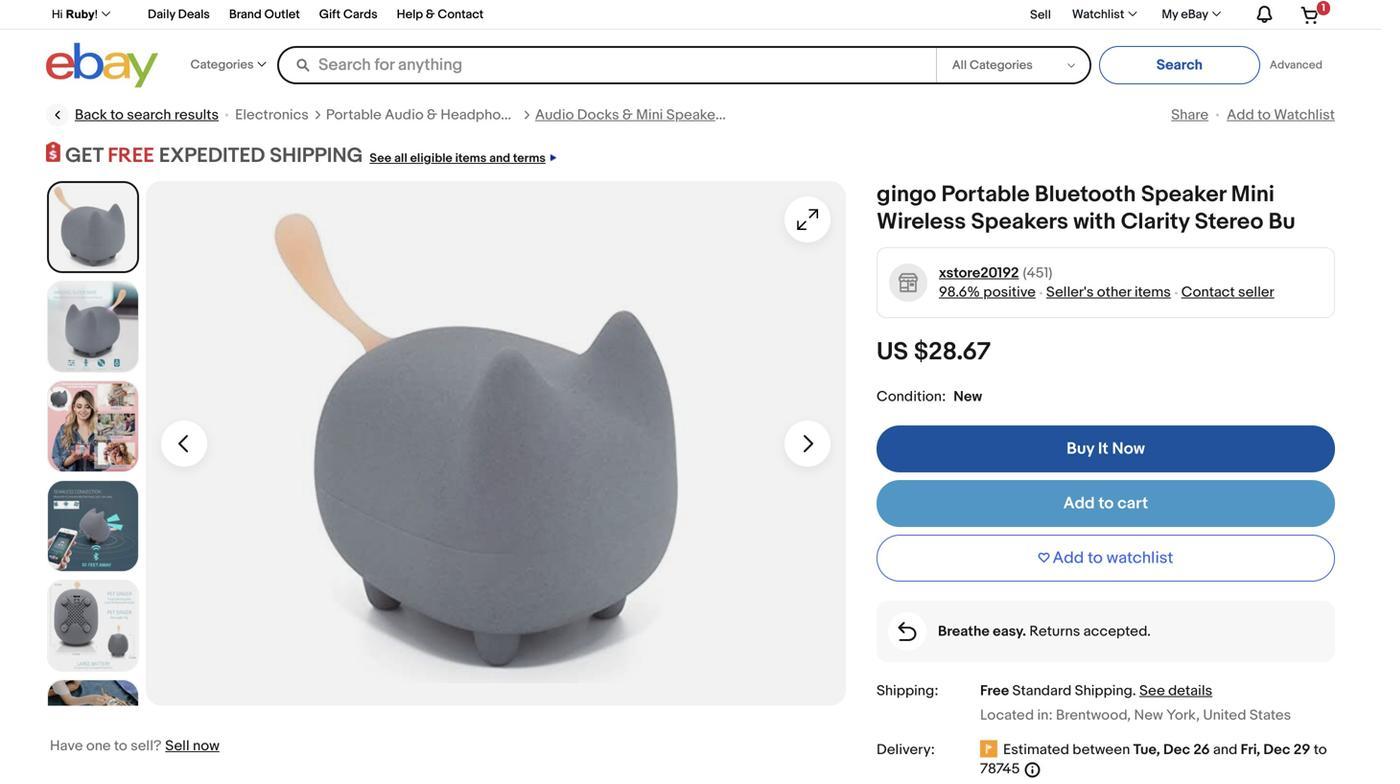 Task type: locate. For each thing, give the bounding box(es) containing it.
hi ruby !
[[52, 8, 98, 21]]

add down add to cart link
[[1053, 549, 1084, 569]]

1 horizontal spatial sell
[[1030, 7, 1051, 22]]

0 horizontal spatial audio
[[385, 106, 424, 124]]

0 vertical spatial contact
[[438, 7, 484, 22]]

2 dec from the left
[[1264, 742, 1291, 759]]

1 vertical spatial portable
[[941, 181, 1030, 209]]

delivery:
[[877, 742, 935, 759]]

1 vertical spatial items
[[1135, 284, 1171, 301]]

1 vertical spatial speakers
[[971, 209, 1068, 236]]

2 vertical spatial add
[[1053, 549, 1084, 569]]

0 vertical spatial sell
[[1030, 7, 1051, 22]]

items right eligible
[[455, 151, 487, 166]]

1 horizontal spatial contact
[[1181, 284, 1235, 301]]

expedited
[[159, 143, 265, 168]]

see all eligible items and terms link
[[363, 143, 556, 168]]

condition:
[[877, 389, 946, 406]]

dec left 26
[[1163, 742, 1190, 759]]

to inside 'link'
[[110, 106, 124, 124]]

see left 'all'
[[370, 151, 391, 166]]

audio up 'all'
[[385, 106, 424, 124]]

contact seller
[[1181, 284, 1274, 301]]

picture 2 of 7 image
[[48, 282, 138, 372]]

0 horizontal spatial portable
[[326, 106, 382, 124]]

add to watchlist link
[[1227, 106, 1335, 124]]

xstore20192 (451)
[[939, 265, 1053, 282]]

new down $28.67
[[954, 388, 982, 406]]

help
[[397, 7, 423, 22]]

1 horizontal spatial see
[[1139, 683, 1165, 700]]

seller's other items link
[[1046, 284, 1171, 301]]

add for add to cart
[[1063, 494, 1095, 514]]

0 horizontal spatial new
[[954, 388, 982, 406]]

items
[[455, 151, 487, 166], [1135, 284, 1171, 301]]

see inside free standard shipping . see details located in: brentwood, new york, united states
[[1139, 683, 1165, 700]]

mini inside gingo portable bluetooth speaker mini wireless speakers with clarity stereo bu
[[1231, 181, 1275, 209]]

docks
[[577, 106, 619, 124]]

brentwood,
[[1056, 707, 1131, 725]]

sell link
[[1022, 7, 1060, 22]]

daily
[[148, 7, 175, 22]]

sell left watchlist link
[[1030, 7, 1051, 22]]

to for cart
[[1099, 494, 1114, 514]]

add
[[1227, 106, 1254, 124], [1063, 494, 1095, 514], [1053, 549, 1084, 569]]

1 horizontal spatial audio
[[535, 106, 574, 124]]

watchlist down advanced link
[[1274, 106, 1335, 124]]

portable up shipping
[[326, 106, 382, 124]]

share button
[[1171, 106, 1209, 124]]

0 horizontal spatial watchlist
[[1072, 7, 1124, 22]]

banner
[[41, 0, 1335, 93]]

shipping:
[[877, 683, 939, 700]]

new down .
[[1134, 707, 1163, 725]]

contact seller link
[[1181, 284, 1274, 301]]

shipping
[[270, 143, 363, 168]]

& right help
[[426, 7, 435, 22]]

to down advanced
[[1258, 106, 1271, 124]]

& right docks
[[622, 106, 633, 124]]

None submit
[[1099, 46, 1260, 84]]

1 horizontal spatial dec
[[1264, 742, 1291, 759]]

gingo
[[877, 181, 936, 209]]

and
[[489, 151, 510, 166], [1213, 742, 1238, 759]]

to left cart
[[1099, 494, 1114, 514]]

0 horizontal spatial dec
[[1163, 742, 1190, 759]]

0 vertical spatial see
[[370, 151, 391, 166]]

1 horizontal spatial watchlist
[[1274, 106, 1335, 124]]

advanced link
[[1260, 46, 1332, 84]]

hi
[[52, 8, 63, 21]]

0 horizontal spatial sell
[[165, 738, 190, 755]]

sell inside account 'navigation'
[[1030, 7, 1051, 22]]

mini right docks
[[636, 106, 663, 124]]

estimated between tue, dec 26 and fri, dec 29 to 78745
[[980, 742, 1327, 778]]

contact left seller
[[1181, 284, 1235, 301]]

see details link
[[1139, 683, 1213, 700]]

& up eligible
[[427, 106, 437, 124]]

0 vertical spatial new
[[954, 388, 982, 406]]

0 horizontal spatial contact
[[438, 7, 484, 22]]

add to watchlist
[[1227, 106, 1335, 124]]

1 vertical spatial new
[[1134, 707, 1163, 725]]

free
[[980, 683, 1009, 700]]

1 horizontal spatial items
[[1135, 284, 1171, 301]]

1 horizontal spatial speakers
[[971, 209, 1068, 236]]

sell left now at the bottom of the page
[[165, 738, 190, 755]]

search
[[127, 106, 171, 124]]

audio
[[385, 106, 424, 124], [535, 106, 574, 124]]

my ebay link
[[1151, 3, 1230, 26]]

0 horizontal spatial mini
[[636, 106, 663, 124]]

terms
[[513, 151, 546, 166]]

see right .
[[1139, 683, 1165, 700]]

1 horizontal spatial and
[[1213, 742, 1238, 759]]

1 horizontal spatial mini
[[1231, 181, 1275, 209]]

now
[[1112, 439, 1145, 460]]

daily deals
[[148, 7, 210, 22]]

add right share button
[[1227, 106, 1254, 124]]

add for add to watchlist
[[1053, 549, 1084, 569]]

0 horizontal spatial speakers
[[666, 106, 728, 124]]

portable
[[326, 106, 382, 124], [941, 181, 1030, 209]]

condition: new
[[877, 388, 982, 406]]

portable up the xstore20192
[[941, 181, 1030, 209]]

0 vertical spatial items
[[455, 151, 487, 166]]

watchlist inside account 'navigation'
[[1072, 7, 1124, 22]]

0 vertical spatial watchlist
[[1072, 7, 1124, 22]]

1 horizontal spatial portable
[[941, 181, 1030, 209]]

0 vertical spatial mini
[[636, 106, 663, 124]]

categories button
[[191, 45, 266, 86]]

1 vertical spatial watchlist
[[1274, 106, 1335, 124]]

new inside free standard shipping . see details located in: brentwood, new york, united states
[[1134, 707, 1163, 725]]

headphones
[[441, 106, 524, 124]]

stereo
[[1195, 209, 1264, 236]]

1 dec from the left
[[1163, 742, 1190, 759]]

buy it now link
[[877, 426, 1335, 473]]

to inside button
[[1088, 549, 1103, 569]]

add for add to watchlist
[[1227, 106, 1254, 124]]

picture 5 of 7 image
[[48, 581, 138, 671]]

speakers
[[666, 106, 728, 124], [971, 209, 1068, 236]]

Search for anything text field
[[280, 48, 932, 82]]

categories
[[191, 58, 254, 72]]

to left watchlist
[[1088, 549, 1103, 569]]

to
[[110, 106, 124, 124], [1258, 106, 1271, 124], [1099, 494, 1114, 514], [1088, 549, 1103, 569], [114, 738, 127, 755], [1314, 742, 1327, 759]]

seller
[[1238, 284, 1274, 301]]

dec left 29
[[1264, 742, 1291, 759]]

to right one
[[114, 738, 127, 755]]

1 vertical spatial contact
[[1181, 284, 1235, 301]]

xstore20192 image
[[889, 263, 928, 303]]

1 vertical spatial mini
[[1231, 181, 1275, 209]]

and left terms
[[489, 151, 510, 166]]

mini right speaker
[[1231, 181, 1275, 209]]

and right 26
[[1213, 742, 1238, 759]]

0 vertical spatial add
[[1227, 106, 1254, 124]]

with
[[1074, 209, 1116, 236]]

items right the other
[[1135, 284, 1171, 301]]

& inside account 'navigation'
[[426, 7, 435, 22]]

add inside button
[[1053, 549, 1084, 569]]

brand outlet link
[[229, 4, 300, 27]]

results
[[174, 106, 219, 124]]

1 vertical spatial and
[[1213, 742, 1238, 759]]

29
[[1294, 742, 1311, 759]]

dec
[[1163, 742, 1190, 759], [1264, 742, 1291, 759]]

audio left docks
[[535, 106, 574, 124]]

26
[[1194, 742, 1210, 759]]

see
[[370, 151, 391, 166], [1139, 683, 1165, 700]]

sell
[[1030, 7, 1051, 22], [165, 738, 190, 755]]

0 vertical spatial and
[[489, 151, 510, 166]]

1 vertical spatial add
[[1063, 494, 1095, 514]]

2 audio from the left
[[535, 106, 574, 124]]

contact right help
[[438, 7, 484, 22]]

us
[[877, 338, 908, 367]]

1 vertical spatial sell
[[165, 738, 190, 755]]

1 vertical spatial see
[[1139, 683, 1165, 700]]

audio docks & mini speakers link
[[535, 105, 728, 125]]

new inside condition: new
[[954, 388, 982, 406]]

add left cart
[[1063, 494, 1095, 514]]

to right 29
[[1314, 742, 1327, 759]]

watchlist right 'sell' link
[[1072, 7, 1124, 22]]

0 vertical spatial portable
[[326, 106, 382, 124]]

1 horizontal spatial new
[[1134, 707, 1163, 725]]

sell?
[[131, 738, 161, 755]]

accepted.
[[1084, 624, 1151, 641]]

xstore20192 link
[[939, 264, 1019, 283]]

new
[[954, 388, 982, 406], [1134, 707, 1163, 725]]

my
[[1162, 7, 1178, 22]]

details
[[1168, 683, 1213, 700]]

0 horizontal spatial and
[[489, 151, 510, 166]]

now
[[193, 738, 220, 755]]

gift cards link
[[319, 4, 378, 27]]

to right back
[[110, 106, 124, 124]]



Task type: vqa. For each thing, say whether or not it's contained in the screenshot.
"See" within the Free Standard Shipping . See details Located in: Brentwood, New York, United States
yes



Task type: describe. For each thing, give the bounding box(es) containing it.
free
[[108, 143, 154, 168]]

watchlist link
[[1062, 3, 1146, 26]]

gingo portable bluetooth speaker mini wireless speakers with clarity stereo bu - picture 1 of 7 image
[[146, 181, 846, 706]]

to for watchlist
[[1088, 549, 1103, 569]]

ruby
[[66, 8, 95, 21]]

speakers inside gingo portable bluetooth speaker mini wireless speakers with clarity stereo bu
[[971, 209, 1068, 236]]

with details__icon image
[[898, 623, 916, 642]]

tue,
[[1133, 742, 1160, 759]]

.
[[1133, 683, 1136, 700]]

clarity
[[1121, 209, 1190, 236]]

eligible
[[410, 151, 453, 166]]

$28.67
[[914, 338, 991, 367]]

in:
[[1037, 707, 1053, 725]]

my ebay
[[1162, 7, 1209, 22]]

watchlist
[[1107, 549, 1173, 569]]

it
[[1098, 439, 1108, 460]]

& for audio
[[622, 106, 633, 124]]

seller's
[[1046, 284, 1094, 301]]

brand
[[229, 7, 262, 22]]

1
[[1322, 2, 1325, 14]]

portable inside gingo portable bluetooth speaker mini wireless speakers with clarity stereo bu
[[941, 181, 1030, 209]]

picture 3 of 7 image
[[48, 382, 138, 472]]

picture 4 of 7 image
[[48, 482, 138, 572]]

portable audio & headphones
[[326, 106, 524, 124]]

between
[[1073, 742, 1130, 759]]

electronics link
[[235, 105, 309, 125]]

get free expedited shipping
[[65, 143, 363, 168]]

help & contact link
[[397, 4, 484, 27]]

to for watchlist
[[1258, 106, 1271, 124]]

delivery alert flag image
[[980, 741, 1003, 760]]

brand outlet
[[229, 7, 300, 22]]

sell now link
[[165, 738, 220, 755]]

98.6%
[[939, 284, 980, 301]]

one
[[86, 738, 111, 755]]

located
[[980, 707, 1034, 725]]

standard
[[1012, 683, 1072, 700]]

98.6% positive
[[939, 284, 1036, 301]]

add to cart link
[[877, 481, 1335, 528]]

wireless
[[877, 209, 966, 236]]

to for search
[[110, 106, 124, 124]]

to inside estimated between tue, dec 26 and fri, dec 29 to 78745
[[1314, 742, 1327, 759]]

portable inside portable audio & headphones link
[[326, 106, 382, 124]]

share
[[1171, 106, 1209, 124]]

buy
[[1067, 439, 1094, 460]]

1 audio from the left
[[385, 106, 424, 124]]

bluetooth
[[1035, 181, 1136, 209]]

audio docks & mini speakers
[[535, 106, 728, 124]]

daily deals link
[[148, 4, 210, 27]]

add to watchlist button
[[877, 535, 1335, 582]]

xstore20192
[[939, 265, 1019, 282]]

easy.
[[993, 624, 1026, 641]]

electronics
[[235, 106, 309, 124]]

notifications image
[[1253, 5, 1275, 24]]

ebay home image
[[46, 42, 158, 88]]

78745
[[980, 761, 1020, 778]]

1 link
[[1289, 0, 1332, 28]]

fri,
[[1241, 742, 1260, 759]]

breathe
[[938, 624, 990, 641]]

have one to sell? sell now
[[50, 738, 220, 755]]

get
[[65, 143, 103, 168]]

(451)
[[1023, 265, 1053, 282]]

back to search results link
[[46, 104, 219, 127]]

free standard shipping . see details located in: brentwood, new york, united states
[[980, 683, 1291, 725]]

98.6% positive link
[[939, 284, 1036, 301]]

breathe easy. returns accepted.
[[938, 624, 1151, 641]]

shipping
[[1075, 683, 1133, 700]]

cards
[[343, 7, 378, 22]]

0 vertical spatial speakers
[[666, 106, 728, 124]]

portable audio & headphones link
[[326, 105, 524, 125]]

help & contact
[[397, 7, 484, 22]]

0 horizontal spatial see
[[370, 151, 391, 166]]

0 horizontal spatial items
[[455, 151, 487, 166]]

picture 1 of 7 image
[[49, 183, 137, 272]]

add to watchlist
[[1053, 549, 1173, 569]]

account navigation
[[41, 0, 1335, 30]]

united
[[1203, 707, 1246, 725]]

speaker
[[1141, 181, 1226, 209]]

have
[[50, 738, 83, 755]]

bu
[[1269, 209, 1296, 236]]

positive
[[983, 284, 1036, 301]]

contact inside account 'navigation'
[[438, 7, 484, 22]]

gift
[[319, 7, 341, 22]]

mini inside audio docks & mini speakers link
[[636, 106, 663, 124]]

& for portable
[[427, 106, 437, 124]]

and inside estimated between tue, dec 26 and fri, dec 29 to 78745
[[1213, 742, 1238, 759]]

advanced
[[1270, 59, 1323, 72]]

gingo portable bluetooth speaker mini wireless speakers with clarity stereo bu
[[877, 181, 1296, 236]]

back to search results
[[75, 106, 219, 124]]

ebay
[[1181, 7, 1209, 22]]

gift cards
[[319, 7, 378, 22]]

seller's other items
[[1046, 284, 1171, 301]]

banner containing daily deals
[[41, 0, 1335, 93]]

see all eligible items and terms
[[370, 151, 546, 166]]



